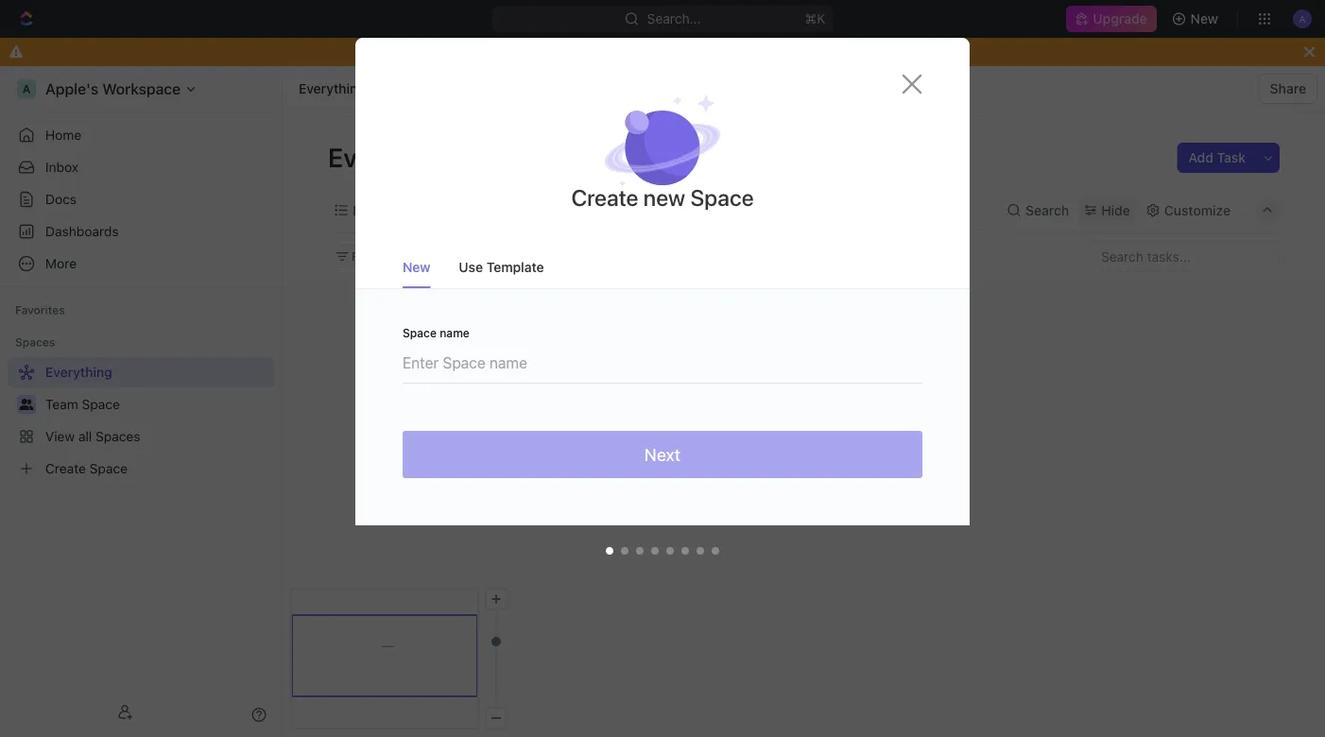 Task type: describe. For each thing, give the bounding box(es) containing it.
do
[[462, 44, 480, 60]]

doc
[[670, 202, 695, 218]]

spaces
[[15, 336, 55, 349]]

doc link
[[666, 197, 695, 224]]

inbox
[[45, 159, 78, 175]]

hide inside hide button
[[523, 250, 548, 263]]

next button
[[403, 431, 923, 478]]

hide button
[[515, 245, 556, 268]]

new button
[[1164, 4, 1230, 34]]

customize
[[1164, 202, 1231, 218]]

search button
[[1001, 197, 1075, 224]]

add task
[[1189, 150, 1246, 165]]

create new space dialog
[[355, 38, 970, 573]]

map
[[608, 202, 635, 218]]

upgrade link
[[1067, 6, 1157, 32]]

favorites
[[15, 303, 65, 317]]

0 vertical spatial space
[[690, 184, 754, 211]]

search
[[1026, 202, 1069, 218]]

closed
[[455, 250, 491, 263]]

list
[[353, 202, 375, 218]]

list link
[[349, 197, 375, 224]]

home
[[45, 127, 82, 143]]

use
[[459, 259, 483, 275]]

show closed
[[422, 250, 491, 263]]

1 vertical spatial everything
[[328, 141, 463, 173]]

share
[[1270, 81, 1306, 96]]

create
[[571, 184, 639, 211]]

upgrade
[[1093, 11, 1147, 26]]

new inside create new space dialog
[[403, 259, 430, 275]]

show
[[422, 250, 452, 263]]

home link
[[8, 120, 274, 150]]

use template
[[459, 259, 544, 275]]



Task type: locate. For each thing, give the bounding box(es) containing it.
everything
[[299, 81, 366, 96], [328, 141, 463, 173]]

enable
[[559, 44, 601, 60]]

customize button
[[1140, 197, 1236, 224]]

new
[[1191, 11, 1218, 26], [403, 259, 430, 275]]

2 horizontal spatial hide
[[1101, 202, 1130, 218]]

new inside new button
[[1191, 11, 1218, 26]]

new right upgrade at the top of the page
[[1191, 11, 1218, 26]]

next
[[644, 444, 681, 465]]

0 vertical spatial hide
[[808, 44, 836, 60]]

dashboards link
[[8, 216, 274, 247]]

template
[[487, 259, 544, 275]]

1 horizontal spatial space
[[690, 184, 754, 211]]

notifications?
[[659, 44, 743, 60]]

space left name
[[403, 326, 437, 339]]

enable
[[756, 44, 798, 60]]

2 vertical spatial hide
[[523, 250, 548, 263]]

mind map
[[573, 202, 635, 218]]

hide right search
[[1101, 202, 1130, 218]]

name
[[440, 326, 470, 339]]

1 horizontal spatial new
[[1191, 11, 1218, 26]]

browser
[[604, 44, 655, 60]]

mind
[[573, 202, 604, 218]]

0 horizontal spatial space
[[403, 326, 437, 339]]

show closed button
[[398, 245, 499, 268]]

docs
[[45, 191, 77, 207]]

add
[[1189, 150, 1214, 165]]

everything link
[[294, 78, 370, 100]]

hide
[[808, 44, 836, 60], [1101, 202, 1130, 218], [523, 250, 548, 263]]

want
[[509, 44, 540, 60]]

space name
[[403, 326, 470, 339]]

tree inside sidebar navigation
[[8, 357, 274, 484]]

new
[[643, 184, 686, 211]]

space
[[690, 184, 754, 211], [403, 326, 437, 339]]

0 horizontal spatial new
[[403, 259, 430, 275]]

mind map link
[[570, 197, 635, 224]]

task
[[1217, 150, 1246, 165]]

you
[[483, 44, 506, 60]]

Enter Space na﻿me text field
[[403, 338, 923, 383]]

new left use
[[403, 259, 430, 275]]

space right new
[[690, 184, 754, 211]]

search...
[[647, 11, 701, 26]]

favorites button
[[8, 299, 73, 321]]

hide button
[[1079, 197, 1136, 224]]

this
[[840, 44, 863, 60]]

1 vertical spatial new
[[403, 259, 430, 275]]

hide right the closed
[[523, 250, 548, 263]]

1 horizontal spatial hide
[[808, 44, 836, 60]]

dashboards
[[45, 224, 119, 239]]

0 horizontal spatial hide
[[523, 250, 548, 263]]

to
[[543, 44, 556, 60]]

do you want to enable browser notifications? enable hide this
[[462, 44, 863, 60]]

Search tasks... text field
[[1090, 242, 1279, 270]]

⌘k
[[805, 11, 825, 26]]

0 vertical spatial everything
[[299, 81, 366, 96]]

inbox link
[[8, 152, 274, 182]]

docs link
[[8, 184, 274, 215]]

add task button
[[1177, 143, 1257, 173]]

tree
[[8, 357, 274, 484]]

1 vertical spatial space
[[403, 326, 437, 339]]

create new space
[[571, 184, 754, 211]]

share button
[[1259, 74, 1318, 104]]

1 vertical spatial hide
[[1101, 202, 1130, 218]]

hide inside hide dropdown button
[[1101, 202, 1130, 218]]

sidebar navigation
[[0, 66, 283, 737]]

0 vertical spatial new
[[1191, 11, 1218, 26]]

hide left "this"
[[808, 44, 836, 60]]



Task type: vqa. For each thing, say whether or not it's contained in the screenshot.
'everything' link
yes



